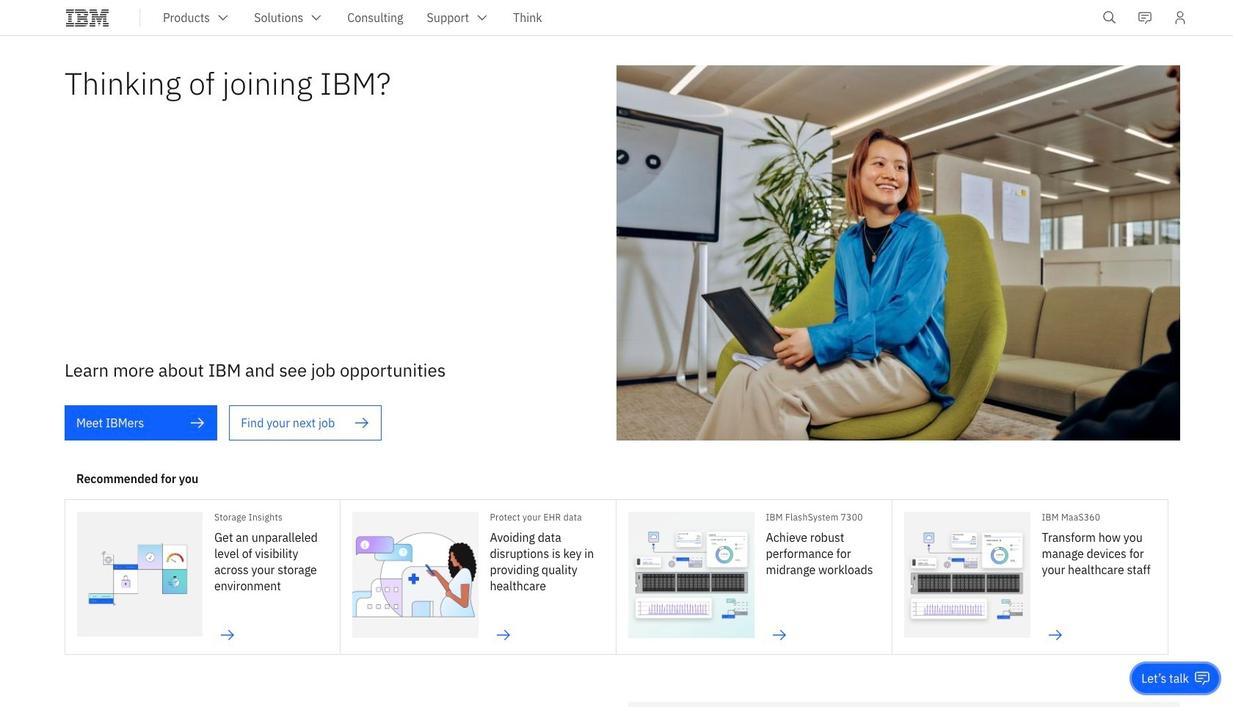 Task type: vqa. For each thing, say whether or not it's contained in the screenshot.
Let's talk element
yes



Task type: describe. For each thing, give the bounding box(es) containing it.
let's talk element
[[1142, 671, 1190, 687]]



